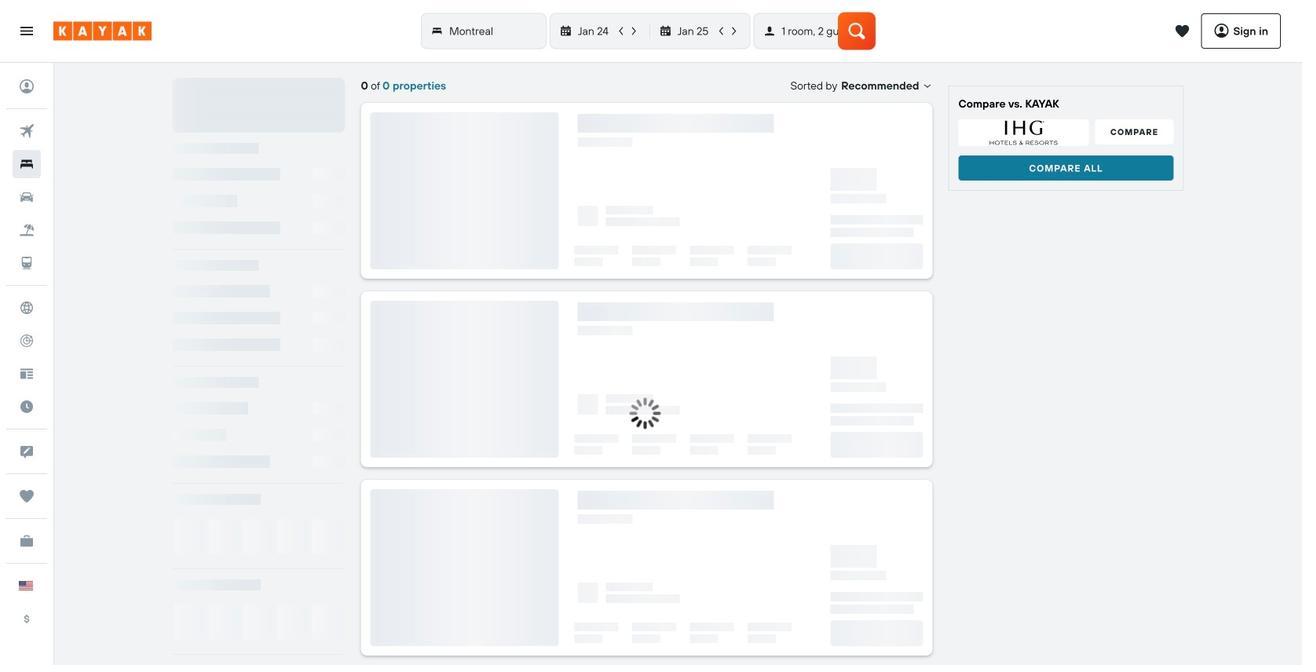 Task type: describe. For each thing, give the bounding box(es) containing it.
go to explore image
[[13, 294, 41, 322]]

sign in image
[[13, 72, 41, 101]]

6 alert from the top
[[172, 580, 345, 655]]

trips image
[[13, 482, 41, 511]]

3 alert from the top
[[172, 260, 345, 367]]

search for flights image
[[13, 117, 41, 145]]

united states (english) image
[[19, 581, 33, 591]]

search for trains image
[[13, 249, 41, 277]]

ihg image
[[959, 119, 1089, 146]]

search for cars image
[[13, 183, 41, 211]]



Task type: locate. For each thing, give the bounding box(es) containing it.
5 alert from the top
[[172, 494, 345, 570]]

find out the best time to travel new image
[[13, 393, 41, 421]]

search for hotels image
[[13, 150, 41, 178]]

alert
[[172, 78, 345, 133], [172, 143, 345, 250], [172, 260, 345, 367], [172, 377, 345, 484], [172, 494, 345, 570], [172, 580, 345, 655]]

search for packages image
[[13, 216, 41, 244]]

2 alert from the top
[[172, 143, 345, 250]]

track a flight image
[[13, 327, 41, 355]]

navigation menu image
[[19, 23, 35, 39]]

dialog
[[0, 0, 1302, 665]]

go to our blog image
[[13, 360, 41, 388]]

4 alert from the top
[[172, 377, 345, 484]]

1 alert from the top
[[172, 78, 345, 133]]

progress bar
[[54, 63, 1302, 65]]

submit feedback about our site image
[[13, 438, 41, 466]]

kayak for business new image
[[13, 527, 41, 555]]



Task type: vqa. For each thing, say whether or not it's contained in the screenshot.
Search for hotels icon
yes



